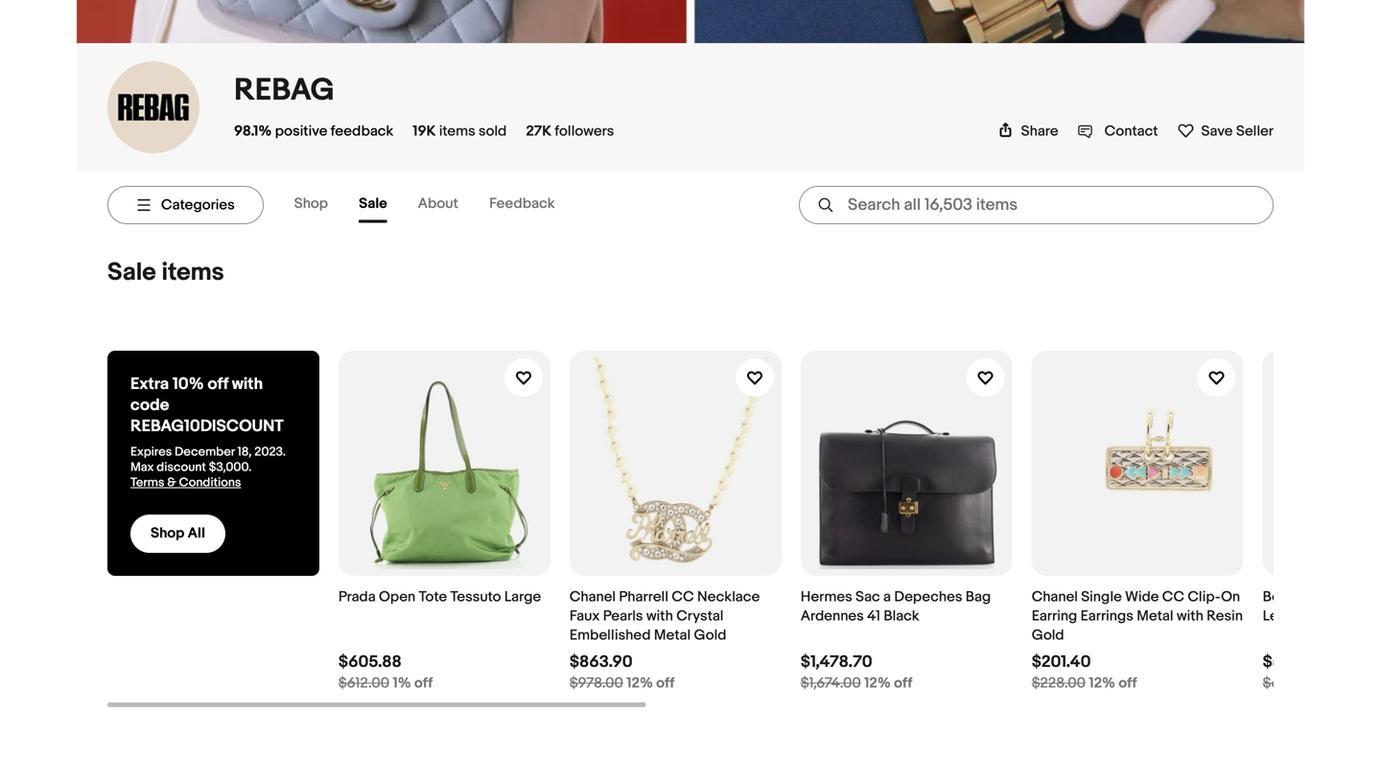 Task type: vqa. For each thing, say whether or not it's contained in the screenshot.
second Gold
yes



Task type: locate. For each thing, give the bounding box(es) containing it.
41
[[867, 608, 881, 625]]

chanel pharrell cc necklace faux pearls with crystal embellished metal gold $863.90 $978.00 12% off
[[570, 589, 760, 692]]

with down pharrell
[[646, 608, 673, 625]]

off right $228.00
[[1119, 675, 1137, 692]]

items
[[439, 123, 475, 140], [162, 258, 224, 288]]

sale down categories dropdown button
[[107, 258, 156, 288]]

gold inside chanel single wide cc clip-on earring earrings metal with resin gold $201.40 $228.00 12% off
[[1032, 627, 1064, 645]]

with inside chanel pharrell cc necklace faux pearls with crystal embellished metal gold $863.90 $978.00 12% off
[[646, 608, 673, 625]]

shop inside tab list
[[294, 195, 328, 212]]

1 vertical spatial metal
[[654, 627, 691, 645]]

positive
[[275, 123, 327, 140]]

faux
[[570, 608, 600, 625]]

sold
[[479, 123, 507, 140]]

gold down earring
[[1032, 627, 1064, 645]]

with up rebag10discount
[[232, 374, 263, 395]]

0 horizontal spatial with
[[232, 374, 263, 395]]

1 horizontal spatial chanel
[[1032, 589, 1078, 606]]

$561.80 $636.00
[[1263, 653, 1322, 692]]

depeches
[[894, 589, 963, 606]]

prada
[[339, 589, 376, 606]]

chanel inside chanel pharrell cc necklace faux pearls with crystal embellished metal gold $863.90 $978.00 12% off
[[570, 589, 616, 606]]

12% down $1,478.70 at right
[[864, 675, 891, 692]]

1 vertical spatial shop
[[151, 525, 184, 542]]

$863.90
[[570, 653, 633, 673]]

1 12% from the left
[[627, 675, 653, 692]]

discount
[[157, 460, 206, 475]]

metal down wide
[[1137, 608, 1174, 625]]

Extra 10% off with code REBAG10DISCOUNT text field
[[130, 374, 296, 437]]

1 horizontal spatial metal
[[1137, 608, 1174, 625]]

0 horizontal spatial shop
[[151, 525, 184, 542]]

chanel for $863.90
[[570, 589, 616, 606]]

0 vertical spatial shop
[[294, 195, 328, 212]]

pharrell
[[619, 589, 669, 606]]

chanel for gold
[[1032, 589, 1078, 606]]

$1,674.00
[[801, 675, 861, 692]]

cc inside chanel single wide cc clip-on earring earrings metal with resin gold $201.40 $228.00 12% off
[[1162, 589, 1185, 606]]

previous price $1,674.00 12% off text field
[[801, 674, 913, 693]]

code
[[130, 396, 169, 416]]

1 vertical spatial sale
[[107, 258, 156, 288]]

sale
[[359, 195, 387, 212], [107, 258, 156, 288]]

expires
[[130, 445, 172, 460]]

off inside $1,478.70 $1,674.00 12% off
[[894, 675, 913, 692]]

sale for sale items
[[107, 258, 156, 288]]

extra 10% off with code rebag10discount expires december 18, 2023. max discount $3,000. terms & conditions
[[130, 374, 286, 491]]

previous price $978.00 12% off text field
[[570, 674, 675, 693]]

cc left clip-
[[1162, 589, 1185, 606]]

chanel
[[570, 589, 616, 606], [1032, 589, 1078, 606]]

$1,478.70
[[801, 653, 873, 673]]

clip-
[[1188, 589, 1221, 606]]

$1,478.70 text field
[[801, 653, 873, 673]]

all
[[188, 525, 205, 542]]

save
[[1201, 123, 1233, 140]]

18,
[[238, 445, 252, 460]]

98.1%
[[234, 123, 272, 140]]

0 horizontal spatial items
[[162, 258, 224, 288]]

0 horizontal spatial gold
[[694, 627, 726, 645]]

embellished
[[570, 627, 651, 645]]

feedback
[[331, 123, 394, 140]]

shop down 98.1% positive feedback
[[294, 195, 328, 212]]

1 horizontal spatial 12%
[[864, 675, 891, 692]]

1 horizontal spatial sale
[[359, 195, 387, 212]]

1 horizontal spatial shop
[[294, 195, 328, 212]]

earrings
[[1081, 608, 1134, 625]]

$605.88 $612.00 1% off
[[339, 653, 433, 692]]

sale inside tab list
[[359, 195, 387, 212]]

rebag link
[[234, 72, 335, 109]]

with
[[232, 374, 263, 395], [646, 608, 673, 625], [1177, 608, 1204, 625]]

Terms & Conditions text field
[[130, 476, 296, 491]]

pearls
[[603, 608, 643, 625]]

Search all 16,503 items field
[[799, 186, 1274, 224]]

shop all link
[[130, 515, 225, 553]]

black
[[884, 608, 920, 625]]

0 horizontal spatial cc
[[672, 589, 694, 606]]

0 horizontal spatial metal
[[654, 627, 691, 645]]

2 chanel from the left
[[1032, 589, 1078, 606]]

$1,478.70 $1,674.00 12% off
[[801, 653, 913, 692]]

0 vertical spatial sale
[[359, 195, 387, 212]]

gold down crystal
[[694, 627, 726, 645]]

categories
[[161, 197, 235, 214]]

items right 19k
[[439, 123, 475, 140]]

0 vertical spatial items
[[439, 123, 475, 140]]

off inside chanel pharrell cc necklace faux pearls with crystal embellished metal gold $863.90 $978.00 12% off
[[656, 675, 675, 692]]

shop left all
[[151, 525, 184, 542]]

1 cc from the left
[[672, 589, 694, 606]]

$561.80 text field
[[1263, 653, 1322, 673]]

2 12% from the left
[[864, 675, 891, 692]]

0 horizontal spatial sale
[[107, 258, 156, 288]]

$605.88
[[339, 653, 402, 673]]

tab list
[[294, 187, 586, 223]]

2 gold from the left
[[1032, 627, 1064, 645]]

3 12% from the left
[[1089, 675, 1116, 692]]

12%
[[627, 675, 653, 692], [864, 675, 891, 692], [1089, 675, 1116, 692]]

chanel up earring
[[1032, 589, 1078, 606]]

1 chanel from the left
[[570, 589, 616, 606]]

$561.80
[[1263, 653, 1322, 673]]

on
[[1221, 589, 1240, 606]]

2 horizontal spatial with
[[1177, 608, 1204, 625]]

shop for shop all
[[151, 525, 184, 542]]

12% inside $1,478.70 $1,674.00 12% off
[[864, 675, 891, 692]]

items for sale
[[162, 258, 224, 288]]

shop
[[294, 195, 328, 212], [151, 525, 184, 542]]

$3,000.
[[209, 460, 252, 475]]

2 horizontal spatial 12%
[[1089, 675, 1116, 692]]

necklace
[[697, 589, 760, 606]]

0 horizontal spatial 12%
[[627, 675, 653, 692]]

2 cc from the left
[[1162, 589, 1185, 606]]

1 vertical spatial items
[[162, 258, 224, 288]]

off down black
[[894, 675, 913, 692]]

27k
[[526, 123, 552, 140]]

terms & conditions link
[[130, 476, 241, 491]]

1 horizontal spatial cc
[[1162, 589, 1185, 606]]

chanel inside chanel single wide cc clip-on earring earrings metal with resin gold $201.40 $228.00 12% off
[[1032, 589, 1078, 606]]

off right $978.00
[[656, 675, 675, 692]]

$201.40 text field
[[1032, 653, 1091, 673]]

cc up crystal
[[672, 589, 694, 606]]

off inside $605.88 $612.00 1% off
[[414, 675, 433, 692]]

1 horizontal spatial items
[[439, 123, 475, 140]]

feedback
[[489, 195, 555, 212]]

metal
[[1137, 608, 1174, 625], [654, 627, 691, 645]]

off right 1%
[[414, 675, 433, 692]]

max
[[130, 460, 154, 475]]

12% inside chanel single wide cc clip-on earring earrings metal with resin gold $201.40 $228.00 12% off
[[1089, 675, 1116, 692]]

earring
[[1032, 608, 1077, 625]]

$605.88 text field
[[339, 653, 402, 673]]

1 gold from the left
[[694, 627, 726, 645]]

terms
[[130, 476, 164, 491]]

cc
[[672, 589, 694, 606], [1162, 589, 1185, 606]]

items down the categories
[[162, 258, 224, 288]]

$612.00
[[339, 675, 390, 692]]

extra
[[130, 374, 169, 395]]

12% right $228.00
[[1089, 675, 1116, 692]]

1 horizontal spatial gold
[[1032, 627, 1064, 645]]

0 vertical spatial metal
[[1137, 608, 1174, 625]]

with down clip-
[[1177, 608, 1204, 625]]

1 horizontal spatial with
[[646, 608, 673, 625]]

conditions
[[179, 476, 241, 491]]

shop for shop
[[294, 195, 328, 212]]

share
[[1021, 123, 1059, 140]]

large
[[504, 589, 541, 606]]

off right 10%
[[208, 374, 228, 395]]

0 horizontal spatial chanel
[[570, 589, 616, 606]]

chanel up faux
[[570, 589, 616, 606]]

hermes sac a depeches bag ardennes 41 black
[[801, 589, 991, 625]]

off
[[208, 374, 228, 395], [414, 675, 433, 692], [656, 675, 675, 692], [894, 675, 913, 692], [1119, 675, 1137, 692]]

12% right $978.00
[[627, 675, 653, 692]]

tab list containing shop
[[294, 187, 586, 223]]

previous price $612.00 1% off text field
[[339, 674, 433, 693]]

sale left about
[[359, 195, 387, 212]]

gold
[[694, 627, 726, 645], [1032, 627, 1064, 645]]

metal down crystal
[[654, 627, 691, 645]]



Task type: describe. For each thing, give the bounding box(es) containing it.
gold inside chanel pharrell cc necklace faux pearls with crystal embellished metal gold $863.90 $978.00 12% off
[[694, 627, 726, 645]]

$636.00
[[1263, 675, 1317, 692]]

1%
[[393, 675, 411, 692]]

a
[[883, 589, 891, 606]]

off inside chanel single wide cc clip-on earring earrings metal with resin gold $201.40 $228.00 12% off
[[1119, 675, 1137, 692]]

sale items
[[107, 258, 224, 288]]

off inside the extra 10% off with code rebag10discount expires december 18, 2023. max discount $3,000. terms & conditions
[[208, 374, 228, 395]]

bottega
[[1263, 589, 1316, 606]]

december
[[175, 445, 235, 460]]

metal inside chanel single wide cc clip-on earring earrings metal with resin gold $201.40 $228.00 12% off
[[1137, 608, 1174, 625]]

previous price $228.00 12% off text field
[[1032, 674, 1137, 693]]

share button
[[998, 123, 1059, 140]]

ardennes
[[801, 608, 864, 625]]

10%
[[173, 374, 204, 395]]

items for 19k
[[439, 123, 475, 140]]

$201.40
[[1032, 653, 1091, 673]]

ba
[[1368, 589, 1381, 606]]

$978.00
[[570, 675, 623, 692]]

chanel single wide cc clip-on earring earrings metal with resin gold $201.40 $228.00 12% off
[[1032, 589, 1243, 692]]

crystal
[[676, 608, 724, 625]]

resin
[[1207, 608, 1243, 625]]

tessuto
[[450, 589, 501, 606]]

rebag image
[[107, 61, 200, 153]]

bag
[[966, 589, 991, 606]]

98.1% positive feedback
[[234, 123, 394, 140]]

with inside the extra 10% off with code rebag10discount expires december 18, 2023. max discount $3,000. terms & conditions
[[232, 374, 263, 395]]

prada open tote tessuto large
[[339, 589, 541, 606]]

bottega veneta ba
[[1263, 589, 1381, 625]]

Expires December 18, 2023. Max discount $3,000. text field
[[130, 445, 296, 476]]

rebag10discount
[[130, 417, 284, 437]]

categories button
[[107, 186, 264, 224]]

cc inside chanel pharrell cc necklace faux pearls with crystal embellished metal gold $863.90 $978.00 12% off
[[672, 589, 694, 606]]

19k items sold
[[413, 123, 507, 140]]

previous price $636.00 12% off text field
[[1263, 674, 1368, 693]]

hermes
[[801, 589, 852, 606]]

contact link
[[1078, 123, 1158, 140]]

sale for sale
[[359, 195, 387, 212]]

27k followers
[[526, 123, 614, 140]]

followers
[[555, 123, 614, 140]]

19k
[[413, 123, 436, 140]]

tote
[[419, 589, 447, 606]]

save seller button
[[1177, 122, 1274, 140]]

rebag
[[234, 72, 335, 109]]

12% inside chanel pharrell cc necklace faux pearls with crystal embellished metal gold $863.90 $978.00 12% off
[[627, 675, 653, 692]]

contact
[[1105, 123, 1158, 140]]

seller
[[1236, 123, 1274, 140]]

with inside chanel single wide cc clip-on earring earrings metal with resin gold $201.40 $228.00 12% off
[[1177, 608, 1204, 625]]

&
[[167, 476, 176, 491]]

$863.90 text field
[[570, 653, 633, 673]]

2023.
[[254, 445, 286, 460]]

$228.00
[[1032, 675, 1086, 692]]

wide
[[1125, 589, 1159, 606]]

veneta
[[1319, 589, 1365, 606]]

Shop All text field
[[151, 525, 205, 542]]

single
[[1081, 589, 1122, 606]]

metal inside chanel pharrell cc necklace faux pearls with crystal embellished metal gold $863.90 $978.00 12% off
[[654, 627, 691, 645]]

about
[[418, 195, 458, 212]]

open
[[379, 589, 416, 606]]

save seller
[[1201, 123, 1274, 140]]

shop all
[[151, 525, 205, 542]]

sac
[[856, 589, 880, 606]]



